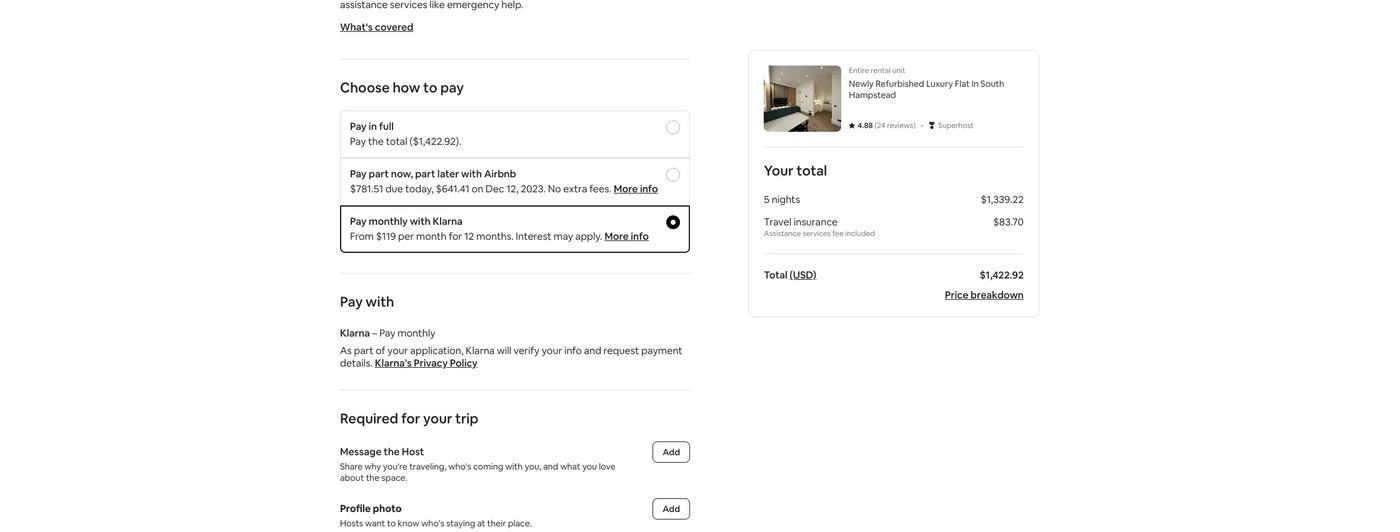 Task type: vqa. For each thing, say whether or not it's contained in the screenshot.
left to
yes



Task type: describe. For each thing, give the bounding box(es) containing it.
1 horizontal spatial to
[[423, 79, 437, 96]]

–
[[372, 327, 377, 340]]

pay monthly with klarna from $119 per month for 12 months. interest may apply. more info
[[350, 215, 649, 243]]

required
[[340, 410, 398, 428]]

klarna's
[[375, 357, 412, 370]]

why
[[365, 461, 381, 473]]

profile photo hosts want to know who's staying at their place.
[[340, 503, 532, 530]]

details.
[[340, 357, 373, 370]]

from
[[350, 230, 374, 243]]

and inside as part of your application, klarna will verify your info and request payment details.
[[584, 344, 602, 358]]

more inside pay part now, part later with airbnb $781.51 due today,  $641.41 on dec 12, 2023. no extra fees. more info
[[614, 183, 638, 196]]

in
[[369, 120, 377, 133]]

fees.
[[590, 183, 612, 196]]

travel insurance
[[764, 216, 838, 229]]

(usd) button
[[790, 269, 817, 282]]

dec
[[486, 183, 504, 196]]

klarna's privacy policy
[[375, 357, 478, 370]]

required for your trip
[[340, 410, 479, 428]]

will
[[497, 344, 512, 358]]

superhost
[[938, 121, 974, 131]]

know
[[398, 518, 420, 530]]

12
[[464, 230, 474, 243]]

pay in full pay the total ($1,422.92).
[[350, 120, 462, 148]]

you,
[[525, 461, 541, 473]]

part for part
[[369, 168, 389, 181]]

2023.
[[521, 183, 546, 196]]

2 horizontal spatial your
[[542, 344, 562, 358]]

more inside pay monthly with klarna from $119 per month for 12 months. interest may apply. more info
[[605, 230, 629, 243]]

application,
[[410, 344, 464, 358]]

for inside pay monthly with klarna from $119 per month for 12 months. interest may apply. more info
[[449, 230, 462, 243]]

$1,422.92
[[980, 269, 1024, 282]]

1 vertical spatial for
[[401, 410, 420, 428]]

privacy
[[414, 357, 448, 370]]

nights
[[772, 193, 800, 206]]

entire rental unit newly refurbished luxury flat in south hampstead
[[849, 66, 1005, 101]]

host
[[402, 446, 424, 459]]

with inside pay part now, part later with airbnb $781.51 due today,  $641.41 on dec 12, 2023. no extra fees. more info
[[461, 168, 482, 181]]

$1,339.22
[[981, 193, 1024, 206]]

more info button for pay part now, part later with airbnb $781.51 due today,  $641.41 on dec 12, 2023. no extra fees. more info
[[614, 183, 658, 196]]

add button for profile photo
[[653, 499, 690, 520]]

2 vertical spatial the
[[366, 473, 380, 484]]

on
[[472, 183, 483, 196]]

their
[[487, 518, 506, 530]]

hosts
[[340, 518, 363, 530]]

($1,422.92).
[[410, 135, 462, 148]]

reviews
[[887, 121, 914, 131]]

interest
[[516, 230, 552, 243]]

want
[[365, 518, 385, 530]]

klarna inside pay monthly with klarna from $119 per month for 12 months. interest may apply. more info
[[433, 215, 463, 228]]

1 vertical spatial the
[[384, 446, 400, 459]]

how
[[393, 79, 420, 96]]

share
[[340, 461, 363, 473]]

airbnb
[[484, 168, 516, 181]]

services
[[803, 229, 831, 239]]

request
[[604, 344, 639, 358]]

south
[[981, 78, 1005, 89]]

in
[[972, 78, 979, 89]]

entire
[[849, 66, 869, 76]]

refurbished
[[876, 78, 925, 89]]

to inside profile photo hosts want to know who's staying at their place.
[[387, 518, 396, 530]]

insurance
[[794, 216, 838, 229]]

(
[[875, 121, 877, 131]]

info inside pay monthly with klarna from $119 per month for 12 months. interest may apply. more info
[[631, 230, 649, 243]]

coming
[[473, 461, 503, 473]]

who's
[[448, 461, 471, 473]]

4.88 ( 24 reviews )
[[858, 121, 916, 131]]

profile
[[340, 503, 371, 516]]

price breakdown
[[945, 289, 1024, 302]]

pay with
[[340, 293, 394, 311]]

klarna's privacy policy link
[[375, 357, 478, 370]]

as part of your application, klarna will verify your info and request payment details.
[[340, 344, 683, 370]]

info inside pay part now, part later with airbnb $781.51 due today,  $641.41 on dec 12, 2023. no extra fees. more info
[[640, 183, 658, 196]]

extra
[[563, 183, 587, 196]]

luxury
[[926, 78, 953, 89]]

per
[[398, 230, 414, 243]]

choose how to pay
[[340, 79, 464, 96]]

message
[[340, 446, 382, 459]]

add for profile photo
[[663, 504, 680, 515]]

$781.51
[[350, 183, 383, 196]]

due
[[386, 183, 403, 196]]

monthly inside pay monthly with klarna from $119 per month for 12 months. interest may apply. more info
[[369, 215, 408, 228]]

choose
[[340, 79, 390, 96]]

verify
[[514, 344, 540, 358]]



Task type: locate. For each thing, give the bounding box(es) containing it.
part left the of
[[354, 344, 374, 358]]

0 vertical spatial total
[[386, 135, 407, 148]]

part inside as part of your application, klarna will verify your info and request payment details.
[[354, 344, 374, 358]]

1 horizontal spatial total
[[797, 162, 827, 179]]

0 vertical spatial more
[[614, 183, 638, 196]]

0 horizontal spatial for
[[401, 410, 420, 428]]

more info button for pay monthly with klarna from $119 per month for 12 months. interest may apply. more info
[[605, 230, 649, 243]]

pay for with
[[340, 293, 363, 311]]

5
[[764, 193, 770, 206]]

•
[[921, 119, 923, 132]]

4.88
[[858, 121, 873, 131]]

breakdown
[[971, 289, 1024, 302]]

2 add from the top
[[663, 504, 680, 515]]

0 horizontal spatial total
[[386, 135, 407, 148]]

with inside pay monthly with klarna from $119 per month for 12 months. interest may apply. more info
[[410, 215, 431, 228]]

0 vertical spatial add button
[[653, 442, 690, 463]]

more right the 'apply.'
[[605, 230, 629, 243]]

0 horizontal spatial to
[[387, 518, 396, 530]]

0 horizontal spatial klarna
[[340, 327, 370, 340]]

12,
[[506, 183, 519, 196]]

price
[[945, 289, 969, 302]]

2 horizontal spatial klarna
[[466, 344, 495, 358]]

0 vertical spatial info
[[640, 183, 658, 196]]

and left 'request'
[[584, 344, 602, 358]]

with up –
[[366, 293, 394, 311]]

message the host share why you're traveling, who's coming with you, and what you love about the space.
[[340, 446, 618, 484]]

you're
[[383, 461, 408, 473]]

hampstead
[[849, 89, 896, 101]]

to left pay
[[423, 79, 437, 96]]

with left you,
[[505, 461, 523, 473]]

with inside message the host share why you're traveling, who's coming with you, and what you love about the space.
[[505, 461, 523, 473]]

later
[[438, 168, 459, 181]]

your
[[764, 162, 794, 179]]

policy
[[450, 357, 478, 370]]

0 vertical spatial for
[[449, 230, 462, 243]]

part for your
[[354, 344, 374, 358]]

1 vertical spatial and
[[543, 461, 558, 473]]

0 vertical spatial and
[[584, 344, 602, 358]]

your left trip
[[423, 410, 452, 428]]

may
[[554, 230, 573, 243]]

months.
[[476, 230, 514, 243]]

klarna
[[433, 215, 463, 228], [340, 327, 370, 340], [466, 344, 495, 358]]

part up today,
[[415, 168, 435, 181]]

1 horizontal spatial for
[[449, 230, 462, 243]]

0 vertical spatial to
[[423, 79, 437, 96]]

rental
[[871, 66, 891, 76]]

info
[[640, 183, 658, 196], [631, 230, 649, 243], [565, 344, 582, 358]]

the right about
[[366, 473, 380, 484]]

your
[[388, 344, 408, 358], [542, 344, 562, 358], [423, 410, 452, 428]]

0 vertical spatial monthly
[[369, 215, 408, 228]]

what
[[560, 461, 581, 473]]

included
[[846, 229, 875, 239]]

$83.70
[[993, 216, 1024, 229]]

total
[[764, 269, 788, 282]]

total (usd)
[[764, 269, 817, 282]]

1 vertical spatial info
[[631, 230, 649, 243]]

with up month
[[410, 215, 431, 228]]

pay
[[350, 120, 367, 133], [350, 135, 366, 148], [350, 168, 367, 181], [350, 215, 367, 228], [340, 293, 363, 311], [379, 327, 395, 340]]

pay part now, part later with airbnb $781.51 due today,  $641.41 on dec 12, 2023. no extra fees. more info
[[350, 168, 658, 196]]

with up the on
[[461, 168, 482, 181]]

assistance services fee included
[[764, 229, 875, 239]]

fee
[[833, 229, 844, 239]]

more info button right the 'apply.'
[[605, 230, 649, 243]]

at
[[477, 518, 485, 530]]

monthly up $119
[[369, 215, 408, 228]]

info right the 'apply.'
[[631, 230, 649, 243]]

1 vertical spatial total
[[797, 162, 827, 179]]

1 horizontal spatial and
[[584, 344, 602, 358]]

unit
[[892, 66, 906, 76]]

$119
[[376, 230, 396, 243]]

now,
[[391, 168, 413, 181]]

apply.
[[575, 230, 602, 243]]

newly
[[849, 78, 874, 89]]

klarna up month
[[433, 215, 463, 228]]

who's
[[421, 518, 444, 530]]

monthly up application,
[[398, 327, 436, 340]]

assistance
[[764, 229, 801, 239]]

2 add button from the top
[[653, 499, 690, 520]]

the inside pay in full pay the total ($1,422.92).
[[368, 135, 384, 148]]

klarna left –
[[340, 327, 370, 340]]

pay
[[440, 79, 464, 96]]

flat
[[955, 78, 970, 89]]

total down full
[[386, 135, 407, 148]]

klarna inside as part of your application, klarna will verify your info and request payment details.
[[466, 344, 495, 358]]

1 vertical spatial klarna
[[340, 327, 370, 340]]

pay for part
[[350, 168, 367, 181]]

part
[[369, 168, 389, 181], [415, 168, 435, 181], [354, 344, 374, 358]]

the up you're
[[384, 446, 400, 459]]

2 vertical spatial info
[[565, 344, 582, 358]]

photo
[[373, 503, 402, 516]]

for left 12
[[449, 230, 462, 243]]

to
[[423, 79, 437, 96], [387, 518, 396, 530]]

and right you,
[[543, 461, 558, 473]]

your total
[[764, 162, 827, 179]]

None radio
[[666, 168, 680, 182]]

0 vertical spatial add
[[663, 447, 680, 458]]

traveling,
[[409, 461, 447, 473]]

you
[[582, 461, 597, 473]]

1 add button from the top
[[653, 442, 690, 463]]

add
[[663, 447, 680, 458], [663, 504, 680, 515]]

pay for monthly
[[350, 215, 367, 228]]

for
[[449, 230, 462, 243], [401, 410, 420, 428]]

part up the $781.51
[[369, 168, 389, 181]]

1 vertical spatial more info button
[[605, 230, 649, 243]]

info right the fees.
[[640, 183, 658, 196]]

add for message the host
[[663, 447, 680, 458]]

None radio
[[666, 121, 680, 134], [666, 216, 680, 229], [666, 121, 680, 134], [666, 216, 680, 229]]

payment
[[642, 344, 683, 358]]

klarna left will
[[466, 344, 495, 358]]

total right your
[[797, 162, 827, 179]]

the
[[368, 135, 384, 148], [384, 446, 400, 459], [366, 473, 380, 484]]

1 horizontal spatial klarna
[[433, 215, 463, 228]]

0 horizontal spatial your
[[388, 344, 408, 358]]

pay inside pay part now, part later with airbnb $781.51 due today,  $641.41 on dec 12, 2023. no extra fees. more info
[[350, 168, 367, 181]]

info right verify
[[565, 344, 582, 358]]

0 vertical spatial klarna
[[433, 215, 463, 228]]

monthly
[[369, 215, 408, 228], [398, 327, 436, 340]]

for up host
[[401, 410, 420, 428]]

(usd)
[[790, 269, 817, 282]]

1 vertical spatial add
[[663, 504, 680, 515]]

more info button right the fees.
[[614, 183, 658, 196]]

0 vertical spatial the
[[368, 135, 384, 148]]

what's covered button
[[340, 21, 414, 34]]

with
[[461, 168, 482, 181], [410, 215, 431, 228], [366, 293, 394, 311], [505, 461, 523, 473]]

total inside pay in full pay the total ($1,422.92).
[[386, 135, 407, 148]]

of
[[376, 344, 385, 358]]

1 vertical spatial more
[[605, 230, 629, 243]]

the down in
[[368, 135, 384, 148]]

0 vertical spatial more info button
[[614, 183, 658, 196]]

to down photo
[[387, 518, 396, 530]]

1 vertical spatial add button
[[653, 499, 690, 520]]

your right the of
[[388, 344, 408, 358]]

1 vertical spatial monthly
[[398, 327, 436, 340]]

price breakdown button
[[945, 289, 1024, 302]]

1 add from the top
[[663, 447, 680, 458]]

travel
[[764, 216, 792, 229]]

info inside as part of your application, klarna will verify your info and request payment details.
[[565, 344, 582, 358]]

trip
[[455, 410, 479, 428]]

klarna – pay monthly
[[340, 327, 436, 340]]

staying
[[446, 518, 475, 530]]

and inside message the host share why you're traveling, who's coming with you, and what you love about the space.
[[543, 461, 558, 473]]

your right verify
[[542, 344, 562, 358]]

pay for in
[[350, 120, 367, 133]]

more right the fees.
[[614, 183, 638, 196]]

pay inside pay monthly with klarna from $119 per month for 12 months. interest may apply. more info
[[350, 215, 367, 228]]

no
[[548, 183, 561, 196]]

1 vertical spatial to
[[387, 518, 396, 530]]

$641.41
[[436, 183, 470, 196]]

add button for message the host
[[653, 442, 690, 463]]

place.
[[508, 518, 532, 530]]

more info button
[[614, 183, 658, 196], [605, 230, 649, 243]]

1 horizontal spatial your
[[423, 410, 452, 428]]

2 vertical spatial klarna
[[466, 344, 495, 358]]

)
[[914, 121, 916, 131]]

0 horizontal spatial and
[[543, 461, 558, 473]]

as
[[340, 344, 352, 358]]



